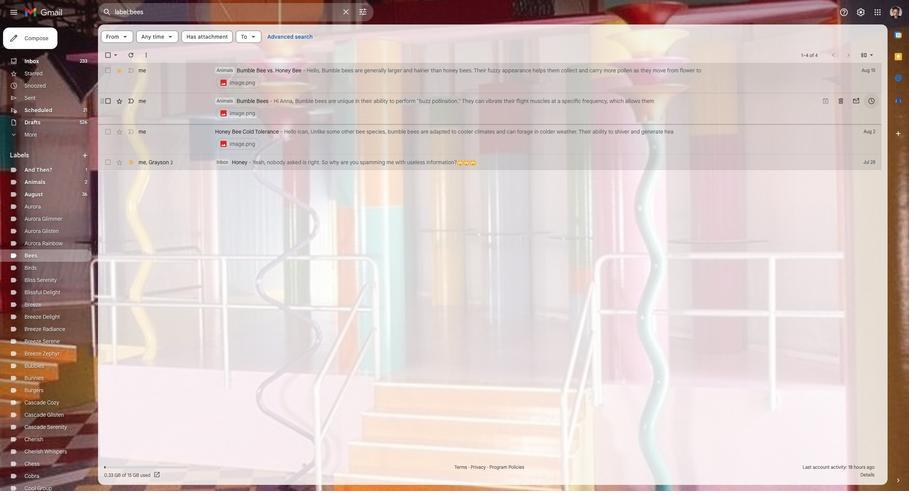 Task type: vqa. For each thing, say whether or not it's contained in the screenshot.
the calendar
no



Task type: describe. For each thing, give the bounding box(es) containing it.
birds
[[25, 265, 37, 272]]

1 their from the left
[[361, 98, 372, 105]]

species,
[[367, 128, 387, 135]]

inbox for inbox honey
[[217, 159, 228, 165]]

0 horizontal spatial them
[[547, 67, 560, 74]]

1 horizontal spatial ability
[[593, 128, 607, 135]]

honey bee cold tolerance - hello ican, unlike some other bee species, bumble bees are adapted to cooler climates and can forage in colder weather. their ability to shiver and generate hea
[[215, 128, 674, 135]]

bliss
[[25, 277, 36, 284]]

0 horizontal spatial bees
[[315, 98, 327, 105]]

image.png for bumble bees
[[230, 110, 255, 117]]

233
[[80, 58, 87, 64]]

4 row from the top
[[98, 155, 882, 170]]

any
[[141, 33, 151, 40]]

cascade cozy link
[[25, 399, 59, 406]]

birds link
[[25, 265, 37, 272]]

snoozed
[[25, 82, 46, 89]]

1 for 1
[[86, 167, 87, 173]]

breeze for breeze serene
[[25, 338, 41, 345]]

bees.
[[460, 67, 473, 74]]

last account activity: 18 hours ago details
[[803, 465, 875, 478]]

18
[[849, 465, 853, 470]]

radiance
[[43, 326, 65, 333]]

pollen
[[618, 67, 633, 74]]

2 inside the me , grayson 2
[[170, 160, 173, 165]]

cozy
[[47, 399, 59, 406]]

inbox for inbox
[[25, 58, 39, 65]]

aug 2
[[864, 129, 876, 134]]

cobra
[[25, 473, 39, 480]]

are left adapted
[[421, 128, 429, 135]]

animals for animals bumble bee vs. honey bee - hello, bumble bees are generally larger and hairier than honey bees. their fuzzy appearance helps them collect and carry more pollen as they move from flower to
[[217, 67, 233, 73]]

to left shiver
[[609, 128, 614, 135]]

breeze serene
[[25, 338, 60, 345]]

information?
[[427, 159, 457, 166]]

blissful
[[25, 289, 42, 296]]

1 horizontal spatial bee
[[257, 67, 266, 74]]

- left yeah, on the top left of page
[[249, 159, 251, 166]]

to left cooler
[[452, 128, 457, 135]]

delight for breeze delight
[[43, 314, 60, 321]]

useless
[[407, 159, 425, 166]]

jul 28
[[864, 159, 876, 165]]

and right "larger"
[[404, 67, 413, 74]]

chess link
[[25, 461, 40, 468]]

last
[[803, 465, 812, 470]]

hello
[[284, 128, 297, 135]]

starred
[[25, 70, 43, 77]]

privacy link
[[471, 465, 486, 470]]

hea
[[665, 128, 674, 135]]

burgers link
[[25, 387, 44, 394]]

aurora rainbow
[[25, 240, 63, 247]]

unique
[[338, 98, 354, 105]]

cherish for cherish whispers
[[25, 448, 43, 455]]

1 · from the left
[[469, 465, 470, 470]]

drafts
[[25, 119, 41, 126]]

serenity for bliss serenity
[[37, 277, 57, 284]]

1 – 4 of 4
[[802, 52, 818, 58]]

aug 15 for hello, bumble bees are generally larger and hairier than honey bees. their fuzzy appearance helps them collect and carry more pollen as they move from flower to
[[862, 67, 876, 73]]

serene
[[43, 338, 60, 345]]

appearance
[[502, 67, 532, 74]]

breeze for breeze radiance
[[25, 326, 41, 333]]

climates
[[475, 128, 495, 135]]

and right "climates"
[[496, 128, 506, 135]]

breeze zephyr
[[25, 350, 60, 357]]

footer inside main content
[[98, 464, 882, 479]]

0 vertical spatial 2
[[873, 129, 876, 134]]

gmail image
[[25, 5, 66, 20]]

has
[[187, 33, 196, 40]]

a
[[558, 98, 561, 105]]

breeze delight
[[25, 314, 60, 321]]

generate
[[642, 128, 663, 135]]

1 4 from the left
[[806, 52, 809, 58]]

1 for 1 – 4 of 4
[[802, 52, 803, 58]]

at
[[552, 98, 556, 105]]

jul
[[864, 159, 870, 165]]

more image
[[142, 51, 150, 59]]

program policies link
[[490, 465, 524, 470]]

ago
[[867, 465, 875, 470]]

sent link
[[25, 95, 36, 101]]

cascade serenity
[[25, 424, 67, 431]]

breeze for breeze delight
[[25, 314, 41, 321]]

august link
[[25, 191, 43, 198]]

larger
[[388, 67, 402, 74]]

honey
[[443, 67, 458, 74]]

28
[[871, 159, 876, 165]]

cherish link
[[25, 436, 43, 443]]

aurora for aurora glisten
[[25, 228, 41, 235]]

cascade for cascade glisten
[[25, 412, 46, 419]]

- left the hello,
[[303, 67, 306, 74]]

hi
[[274, 98, 279, 105]]

2 4 from the left
[[816, 52, 818, 58]]

activity:
[[831, 465, 848, 470]]

policies
[[509, 465, 524, 470]]

aurora glimmer
[[25, 216, 62, 222]]

serenity for cascade serenity
[[47, 424, 67, 431]]

hours
[[854, 465, 866, 470]]

cooler
[[458, 128, 473, 135]]

bees link
[[25, 252, 37, 259]]

15 inside footer
[[127, 472, 132, 478]]

- left hello
[[280, 128, 283, 135]]

move
[[653, 67, 666, 74]]

15 for hello, bumble bees are generally larger and hairier than honey bees. their fuzzy appearance helps them collect and carry more pollen as they move from flower to
[[872, 67, 876, 73]]

15 for hi anna, bumble bees are unique in their ability to perform "buzz pollination." they can vibrate their flight muscles at a specific frequency, which allows them
[[872, 98, 876, 104]]

aug for hello, bumble bees are generally larger and hairier than honey bees. their fuzzy appearance helps them collect and carry more pollen as they move from flower to
[[862, 67, 870, 73]]

frequency,
[[583, 98, 608, 105]]

has attachment
[[187, 33, 228, 40]]

hello,
[[307, 67, 321, 74]]

,
[[146, 159, 148, 166]]

are left unique
[[328, 98, 336, 105]]

1 vertical spatial can
[[507, 128, 516, 135]]

to button
[[236, 31, 261, 43]]

aurora glisten
[[25, 228, 59, 235]]

labels navigation
[[0, 25, 98, 491]]

weather.
[[557, 128, 578, 135]]

0 vertical spatial honey
[[275, 67, 291, 74]]

1 horizontal spatial in
[[535, 128, 539, 135]]

inbox honey
[[217, 159, 248, 166]]

🙄 image
[[464, 160, 470, 166]]

follow link to manage storage image
[[154, 471, 161, 479]]

blissful delight link
[[25, 289, 60, 296]]

2 gb from the left
[[133, 472, 139, 478]]

cell containing bumble bee vs. honey bee
[[215, 67, 844, 90]]

they
[[641, 67, 652, 74]]

and left carry
[[579, 67, 588, 74]]

toggle split pane mode image
[[861, 51, 868, 59]]

2 inside labels navigation
[[85, 179, 87, 185]]

breeze zephyr link
[[25, 350, 60, 357]]

program
[[490, 465, 508, 470]]

of inside footer
[[122, 472, 126, 478]]

cascade cozy
[[25, 399, 59, 406]]

0 horizontal spatial can
[[476, 98, 484, 105]]

terms · privacy · program policies
[[455, 465, 524, 470]]

whispers
[[44, 448, 67, 455]]

labels
[[10, 152, 29, 159]]



Task type: locate. For each thing, give the bounding box(es) containing it.
2 🙄 image from the left
[[470, 160, 476, 166]]

cherish whispers link
[[25, 448, 67, 455]]

advanced search options image
[[355, 4, 371, 20]]

cascade for cascade serenity
[[25, 424, 46, 431]]

3 cell from the top
[[215, 128, 844, 151]]

1 vertical spatial inbox
[[217, 159, 228, 165]]

1 horizontal spatial their
[[579, 128, 591, 135]]

aurora up 'bees' link
[[25, 240, 41, 247]]

aurora glisten link
[[25, 228, 59, 235]]

breeze down breeze link at the left bottom of the page
[[25, 314, 41, 321]]

right.
[[308, 159, 321, 166]]

aug up jul
[[864, 129, 872, 134]]

compose
[[25, 35, 48, 42]]

0 vertical spatial cascade
[[25, 399, 46, 406]]

0 horizontal spatial 4
[[806, 52, 809, 58]]

🙄 image
[[457, 160, 464, 166], [470, 160, 476, 166]]

can right they
[[476, 98, 484, 105]]

support image
[[840, 8, 849, 17]]

4 breeze from the top
[[25, 338, 41, 345]]

cell containing bumble bees
[[215, 97, 844, 120]]

to right flower
[[697, 67, 702, 74]]

bees inside cell
[[257, 98, 269, 105]]

their
[[361, 98, 372, 105], [504, 98, 515, 105]]

2 cascade from the top
[[25, 412, 46, 419]]

1 inside main content
[[802, 52, 803, 58]]

1 horizontal spatial 🙄 image
[[470, 160, 476, 166]]

0 vertical spatial aug 15
[[862, 67, 876, 73]]

None checkbox
[[104, 97, 112, 105], [104, 128, 112, 136], [104, 97, 112, 105], [104, 128, 112, 136]]

and right shiver
[[631, 128, 640, 135]]

cascade glisten link
[[25, 412, 64, 419]]

0.33 gb of 15 gb used
[[104, 472, 151, 478]]

1 vertical spatial 2
[[170, 160, 173, 165]]

0 vertical spatial 1
[[802, 52, 803, 58]]

0 horizontal spatial honey
[[215, 128, 231, 135]]

inbox left yeah, on the top left of page
[[217, 159, 228, 165]]

0 vertical spatial serenity
[[37, 277, 57, 284]]

2 their from the left
[[504, 98, 515, 105]]

breeze down blissful at left bottom
[[25, 301, 41, 308]]

glisten down cozy
[[47, 412, 64, 419]]

cascade down burgers link
[[25, 399, 46, 406]]

· right terms link at the bottom of the page
[[469, 465, 470, 470]]

animals for animals
[[25, 179, 45, 186]]

1 vertical spatial cascade
[[25, 412, 46, 419]]

refresh image
[[127, 51, 135, 59]]

1 vertical spatial glisten
[[47, 412, 64, 419]]

cherish up cherish whispers link on the left of page
[[25, 436, 43, 443]]

tab list
[[888, 25, 910, 464]]

2 aurora from the top
[[25, 216, 41, 222]]

in left colder
[[535, 128, 539, 135]]

aug 15 down toggle split pane mode icon
[[862, 67, 876, 73]]

bumble
[[388, 128, 406, 135]]

3 cascade from the top
[[25, 424, 46, 431]]

bunnies
[[25, 375, 44, 382]]

gb left "used"
[[133, 472, 139, 478]]

grayson
[[149, 159, 169, 166]]

1 horizontal spatial them
[[642, 98, 655, 105]]

1 horizontal spatial can
[[507, 128, 516, 135]]

2 cell from the top
[[215, 97, 844, 120]]

- yeah, nobody asked is right. so why are you spamming me with useless information?
[[248, 159, 457, 166]]

0 vertical spatial them
[[547, 67, 560, 74]]

to left perform on the top left
[[390, 98, 395, 105]]

1 🙄 image from the left
[[457, 160, 464, 166]]

time
[[153, 33, 164, 40]]

search mail image
[[100, 5, 114, 19]]

ability left perform on the top left
[[374, 98, 388, 105]]

cell
[[215, 67, 844, 90], [215, 97, 844, 120], [215, 128, 844, 151]]

allows
[[626, 98, 641, 105]]

5 breeze from the top
[[25, 350, 41, 357]]

cherish
[[25, 436, 43, 443], [25, 448, 43, 455]]

0 vertical spatial ability
[[374, 98, 388, 105]]

breeze radiance link
[[25, 326, 65, 333]]

21
[[83, 107, 87, 113]]

aug for hi anna, bumble bees are unique in their ability to perform "buzz pollination." they can vibrate their flight muscles at a specific frequency, which allows them
[[862, 98, 870, 104]]

bee left cold
[[232, 128, 242, 135]]

row up "climates"
[[98, 93, 882, 124]]

their left fuzzy
[[474, 67, 487, 74]]

1 vertical spatial aug 15
[[862, 98, 876, 104]]

2 vertical spatial animals
[[25, 179, 45, 186]]

aug down toggle split pane mode icon
[[862, 67, 870, 73]]

aug 15 for hi anna, bumble bees are unique in their ability to perform "buzz pollination." they can vibrate their flight muscles at a specific frequency, which allows them
[[862, 98, 876, 104]]

1 vertical spatial their
[[579, 128, 591, 135]]

aurora for aurora link in the left top of the page
[[25, 203, 41, 210]]

1 vertical spatial 1
[[86, 167, 87, 173]]

and
[[25, 167, 35, 173]]

main content
[[98, 25, 888, 485]]

1 horizontal spatial of
[[810, 52, 814, 58]]

3 aurora from the top
[[25, 228, 41, 235]]

2 right grayson
[[170, 160, 173, 165]]

why
[[330, 159, 339, 166]]

them right allows
[[642, 98, 655, 105]]

3 image.png from the top
[[230, 141, 255, 147]]

0 vertical spatial glisten
[[42, 228, 59, 235]]

labels heading
[[10, 152, 81, 159]]

attachment
[[198, 33, 228, 40]]

row up 🙄 icon
[[98, 124, 882, 155]]

animals link
[[25, 179, 45, 186]]

row
[[98, 63, 882, 93], [98, 93, 882, 124], [98, 124, 882, 155], [98, 155, 882, 170]]

0 vertical spatial cherish
[[25, 436, 43, 443]]

2 vertical spatial aug
[[864, 129, 872, 134]]

bees up birds link
[[25, 252, 37, 259]]

1 vertical spatial bees
[[25, 252, 37, 259]]

1 vertical spatial honey
[[215, 128, 231, 135]]

0 horizontal spatial of
[[122, 472, 126, 478]]

are
[[355, 67, 363, 74], [328, 98, 336, 105], [421, 128, 429, 135], [341, 159, 349, 166]]

cascade down cascade cozy link
[[25, 412, 46, 419]]

their right unique
[[361, 98, 372, 105]]

honey left yeah, on the top left of page
[[232, 159, 248, 166]]

2 horizontal spatial honey
[[275, 67, 291, 74]]

1 aurora from the top
[[25, 203, 41, 210]]

scheduled
[[25, 107, 52, 114]]

inbox inside labels navigation
[[25, 58, 39, 65]]

cascade serenity link
[[25, 424, 67, 431]]

1 vertical spatial 15
[[872, 98, 876, 104]]

0 horizontal spatial ability
[[374, 98, 388, 105]]

2 vertical spatial image.png
[[230, 141, 255, 147]]

1 horizontal spatial 1
[[802, 52, 803, 58]]

breeze up the breeze zephyr
[[25, 338, 41, 345]]

footer
[[98, 464, 882, 479]]

2 vertical spatial bees
[[408, 128, 420, 135]]

1 aug 15 from the top
[[862, 67, 876, 73]]

2 vertical spatial 2
[[85, 179, 87, 185]]

Search mail text field
[[115, 8, 337, 16]]

0.33
[[104, 472, 113, 478]]

0 vertical spatial aug
[[862, 67, 870, 73]]

bee left vs.
[[257, 67, 266, 74]]

bees right bumble
[[408, 128, 420, 135]]

blissful delight
[[25, 289, 60, 296]]

1 horizontal spatial gb
[[133, 472, 139, 478]]

aug up aug 2
[[862, 98, 870, 104]]

delight up radiance
[[43, 314, 60, 321]]

nobody
[[267, 159, 286, 166]]

1 gb from the left
[[114, 472, 121, 478]]

some
[[327, 128, 340, 135]]

0 vertical spatial bees
[[257, 98, 269, 105]]

yeah,
[[253, 159, 266, 166]]

main content containing from
[[98, 25, 888, 485]]

delight for blissful delight
[[43, 289, 60, 296]]

0 horizontal spatial bee
[[232, 128, 242, 135]]

1 row from the top
[[98, 63, 882, 93]]

cascade
[[25, 399, 46, 406], [25, 412, 46, 419], [25, 424, 46, 431]]

1 horizontal spatial ·
[[487, 465, 489, 470]]

details link
[[861, 472, 875, 478]]

advanced search button
[[264, 30, 316, 44]]

0 vertical spatial their
[[474, 67, 487, 74]]

2 cherish from the top
[[25, 448, 43, 455]]

image.png for bumble bee vs. honey bee
[[230, 79, 255, 86]]

ican,
[[298, 128, 309, 135]]

1 horizontal spatial inbox
[[217, 159, 228, 165]]

can left forage
[[507, 128, 516, 135]]

cherish for cherish link
[[25, 436, 43, 443]]

in right unique
[[355, 98, 360, 105]]

account
[[813, 465, 830, 470]]

1 image.png from the top
[[230, 79, 255, 86]]

0 horizontal spatial 🙄 image
[[457, 160, 464, 166]]

aurora for aurora glimmer
[[25, 216, 41, 222]]

bees inside labels navigation
[[25, 252, 37, 259]]

main menu image
[[9, 8, 18, 17]]

aug 15 up aug 2
[[862, 98, 876, 104]]

1 vertical spatial them
[[642, 98, 655, 105]]

0 vertical spatial image.png
[[230, 79, 255, 86]]

1 vertical spatial bees
[[315, 98, 327, 105]]

526
[[80, 119, 87, 125]]

1 vertical spatial animals
[[217, 98, 233, 104]]

aurora down august link
[[25, 203, 41, 210]]

2 horizontal spatial 2
[[873, 129, 876, 134]]

0 horizontal spatial gb
[[114, 472, 121, 478]]

cherish down cherish link
[[25, 448, 43, 455]]

scheduled link
[[25, 107, 52, 114]]

gb right 0.33
[[114, 472, 121, 478]]

aurora down aurora link in the left top of the page
[[25, 216, 41, 222]]

clear search image
[[339, 4, 354, 20]]

than
[[431, 67, 442, 74]]

hairier
[[414, 67, 430, 74]]

inbox inside the "inbox honey"
[[217, 159, 228, 165]]

bumble left vs.
[[237, 67, 255, 74]]

gb
[[114, 472, 121, 478], [133, 472, 139, 478]]

breeze up breeze serene link
[[25, 326, 41, 333]]

"buzz
[[417, 98, 431, 105]]

breeze for breeze link at the left bottom of the page
[[25, 301, 41, 308]]

are left you
[[341, 159, 349, 166]]

0 horizontal spatial their
[[361, 98, 372, 105]]

1 vertical spatial in
[[535, 128, 539, 135]]

None checkbox
[[104, 51, 112, 59], [104, 67, 112, 74], [104, 159, 112, 166], [104, 51, 112, 59], [104, 67, 112, 74], [104, 159, 112, 166]]

delight down bliss serenity
[[43, 289, 60, 296]]

2 up 36
[[85, 179, 87, 185]]

1 vertical spatial ability
[[593, 128, 607, 135]]

3 row from the top
[[98, 124, 882, 155]]

shiver
[[615, 128, 630, 135]]

footer containing terms
[[98, 464, 882, 479]]

adapted
[[430, 128, 450, 135]]

2 breeze from the top
[[25, 314, 41, 321]]

🙄 image down cooler
[[457, 160, 464, 166]]

None search field
[[98, 3, 374, 21]]

1 cherish from the top
[[25, 436, 43, 443]]

cell containing honey bee cold tolerance
[[215, 128, 844, 151]]

1 horizontal spatial 2
[[170, 160, 173, 165]]

0 vertical spatial bees
[[342, 67, 354, 74]]

their right weather.
[[579, 128, 591, 135]]

4 aurora from the top
[[25, 240, 41, 247]]

bumble left the hi
[[237, 98, 255, 105]]

serenity up "blissful delight" link at the bottom of the page
[[37, 277, 57, 284]]

aurora link
[[25, 203, 41, 210]]

ability
[[374, 98, 388, 105], [593, 128, 607, 135]]

cascade up cherish link
[[25, 424, 46, 431]]

1 inside labels navigation
[[86, 167, 87, 173]]

· right the privacy
[[487, 465, 489, 470]]

animals for animals bumble bees - hi anna, bumble bees are unique in their ability to perform "buzz pollination." they can vibrate their flight muscles at a specific frequency, which allows them
[[217, 98, 233, 104]]

breeze delight link
[[25, 314, 60, 321]]

0 horizontal spatial 1
[[86, 167, 87, 173]]

so
[[322, 159, 328, 166]]

animals inside animals bumble bees - hi anna, bumble bees are unique in their ability to perform "buzz pollination." they can vibrate their flight muscles at a specific frequency, which allows them
[[217, 98, 233, 104]]

any time
[[141, 33, 164, 40]]

1 breeze from the top
[[25, 301, 41, 308]]

0 vertical spatial delight
[[43, 289, 60, 296]]

fuzzy
[[488, 67, 501, 74]]

of right 0.33
[[122, 472, 126, 478]]

0 vertical spatial inbox
[[25, 58, 39, 65]]

1 vertical spatial delight
[[43, 314, 60, 321]]

0 horizontal spatial in
[[355, 98, 360, 105]]

are left generally on the left top of page
[[355, 67, 363, 74]]

with
[[396, 159, 406, 166]]

specific
[[562, 98, 581, 105]]

animals inside animals bumble bee vs. honey bee - hello, bumble bees are generally larger and hairier than honey bees. their fuzzy appearance helps them collect and carry more pollen as they move from flower to
[[217, 67, 233, 73]]

row down "climates"
[[98, 155, 882, 170]]

you
[[350, 159, 359, 166]]

their
[[474, 67, 487, 74], [579, 128, 591, 135]]

bee left the hello,
[[292, 67, 302, 74]]

0 horizontal spatial ·
[[469, 465, 470, 470]]

and
[[404, 67, 413, 74], [579, 67, 588, 74], [496, 128, 506, 135], [631, 128, 640, 135]]

2 vertical spatial honey
[[232, 159, 248, 166]]

–
[[803, 52, 806, 58]]

1 vertical spatial serenity
[[47, 424, 67, 431]]

animals inside labels navigation
[[25, 179, 45, 186]]

0 horizontal spatial 2
[[85, 179, 87, 185]]

0 horizontal spatial bees
[[25, 252, 37, 259]]

settings image
[[857, 8, 866, 17]]

2 · from the left
[[487, 465, 489, 470]]

1 horizontal spatial their
[[504, 98, 515, 105]]

2 vertical spatial 15
[[127, 472, 132, 478]]

0 vertical spatial in
[[355, 98, 360, 105]]

anna,
[[280, 98, 294, 105]]

drafts link
[[25, 119, 41, 126]]

has attachment button
[[182, 31, 233, 43]]

0 vertical spatial cell
[[215, 67, 844, 90]]

0 horizontal spatial inbox
[[25, 58, 39, 65]]

bee
[[257, 67, 266, 74], [292, 67, 302, 74], [232, 128, 242, 135]]

bumble right anna,
[[295, 98, 314, 105]]

ability left shiver
[[593, 128, 607, 135]]

bees
[[257, 98, 269, 105], [25, 252, 37, 259]]

from
[[667, 67, 679, 74]]

🙄 image right information?
[[470, 160, 476, 166]]

2 horizontal spatial bee
[[292, 67, 302, 74]]

bubbles link
[[25, 363, 44, 370]]

0 vertical spatial can
[[476, 98, 484, 105]]

honey left cold
[[215, 128, 231, 135]]

terms
[[455, 465, 467, 470]]

advanced
[[268, 33, 294, 40]]

honey right vs.
[[275, 67, 291, 74]]

1 horizontal spatial 4
[[816, 52, 818, 58]]

to
[[697, 67, 702, 74], [390, 98, 395, 105], [452, 128, 457, 135], [609, 128, 614, 135]]

their left the flight
[[504, 98, 515, 105]]

1 vertical spatial cherish
[[25, 448, 43, 455]]

of right "–"
[[810, 52, 814, 58]]

aurora
[[25, 203, 41, 210], [25, 216, 41, 222], [25, 228, 41, 235], [25, 240, 41, 247]]

glisten for aurora glisten
[[42, 228, 59, 235]]

row up vibrate
[[98, 63, 882, 93]]

they
[[462, 98, 474, 105]]

2 vertical spatial cell
[[215, 128, 844, 151]]

details
[[861, 472, 875, 478]]

bees left the hi
[[257, 98, 269, 105]]

1 horizontal spatial bees
[[257, 98, 269, 105]]

cascade for cascade cozy
[[25, 399, 46, 406]]

them right "helps"
[[547, 67, 560, 74]]

them
[[547, 67, 560, 74], [642, 98, 655, 105]]

animals bumble bee vs. honey bee - hello, bumble bees are generally larger and hairier than honey bees. their fuzzy appearance helps them collect and carry more pollen as they move from flower to
[[217, 67, 702, 74]]

bumble right the hello,
[[322, 67, 340, 74]]

breeze serene link
[[25, 338, 60, 345]]

breeze for breeze zephyr
[[25, 350, 41, 357]]

1 vertical spatial cell
[[215, 97, 844, 120]]

aurora down 'aurora glimmer' link
[[25, 228, 41, 235]]

1 vertical spatial of
[[122, 472, 126, 478]]

2 image.png from the top
[[230, 110, 255, 117]]

1 vertical spatial image.png
[[230, 110, 255, 117]]

2 row from the top
[[98, 93, 882, 124]]

1 horizontal spatial bees
[[342, 67, 354, 74]]

aurora for aurora rainbow
[[25, 240, 41, 247]]

1 cascade from the top
[[25, 399, 46, 406]]

serenity down cascade glisten link
[[47, 424, 67, 431]]

0 vertical spatial animals
[[217, 67, 233, 73]]

spamming
[[360, 159, 385, 166]]

1 cell from the top
[[215, 67, 844, 90]]

forage
[[517, 128, 533, 135]]

inbox link
[[25, 58, 39, 65]]

bees left unique
[[315, 98, 327, 105]]

breeze up bubbles
[[25, 350, 41, 357]]

pollination."
[[432, 98, 461, 105]]

1 vertical spatial aug
[[862, 98, 870, 104]]

3 breeze from the top
[[25, 326, 41, 333]]

bees left generally on the left top of page
[[342, 67, 354, 74]]

glisten for cascade glisten
[[47, 412, 64, 419]]

inbox up starred at the top left
[[25, 58, 39, 65]]

vs.
[[267, 67, 274, 74]]

0 horizontal spatial their
[[474, 67, 487, 74]]

as
[[634, 67, 640, 74]]

1 horizontal spatial honey
[[232, 159, 248, 166]]

2 horizontal spatial bees
[[408, 128, 420, 135]]

2 up 28
[[873, 129, 876, 134]]

- left the hi
[[270, 98, 273, 105]]

2 aug 15 from the top
[[862, 98, 876, 104]]

then?
[[36, 167, 52, 173]]

0 vertical spatial 15
[[872, 67, 876, 73]]

2 vertical spatial cascade
[[25, 424, 46, 431]]

burgers
[[25, 387, 44, 394]]

0 vertical spatial of
[[810, 52, 814, 58]]

glisten down glimmer
[[42, 228, 59, 235]]



